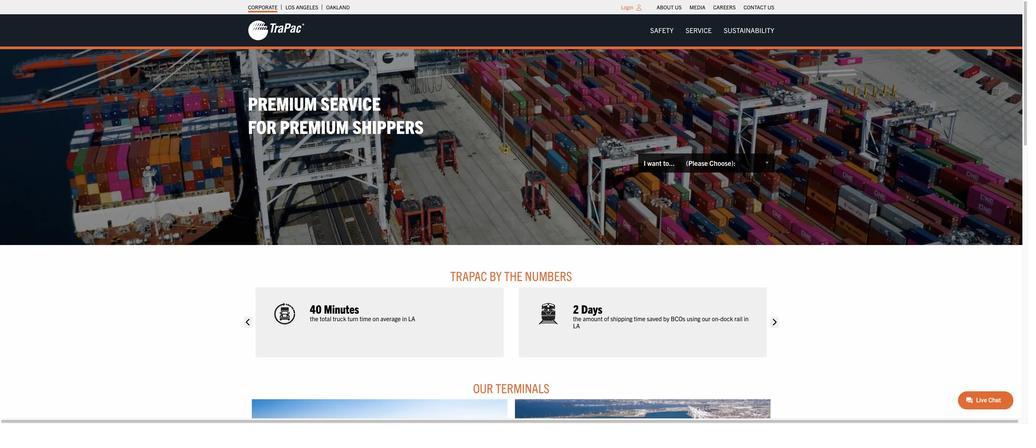 Task type: vqa. For each thing, say whether or not it's contained in the screenshot.
Integrated
no



Task type: locate. For each thing, give the bounding box(es) containing it.
1 in from the left
[[402, 315, 407, 323]]

the for 2
[[573, 315, 582, 323]]

1 horizontal spatial la
[[573, 323, 580, 330]]

2 solid image from the left
[[770, 317, 779, 329]]

0 horizontal spatial service
[[321, 92, 381, 115]]

menu bar containing safety
[[644, 23, 781, 38]]

us inside 'link'
[[675, 4, 682, 11]]

numbers
[[525, 268, 572, 284]]

1 vertical spatial menu bar
[[644, 23, 781, 38]]

saved
[[647, 315, 662, 323]]

i want to...
[[644, 159, 675, 168]]

the left amount on the right bottom of page
[[573, 315, 582, 323]]

1 time from the left
[[360, 315, 371, 323]]

login link
[[621, 4, 634, 11]]

1 vertical spatial service
[[321, 92, 381, 115]]

media link
[[690, 2, 706, 12]]

us for about us
[[675, 4, 682, 11]]

days
[[582, 302, 603, 316]]

time inside '40 minutes the total truck turn time on average in la'
[[360, 315, 371, 323]]

to...
[[663, 159, 675, 168]]

la inside '40 minutes the total truck turn time on average in la'
[[409, 315, 415, 323]]

1 horizontal spatial solid image
[[770, 317, 779, 329]]

by
[[490, 268, 502, 284]]

time for days
[[634, 315, 646, 323]]

corporate link
[[248, 2, 278, 12]]

menu bar up service link
[[653, 2, 778, 12]]

contact us
[[744, 4, 775, 11]]

premium
[[248, 92, 317, 115], [280, 115, 349, 138]]

time left on
[[360, 315, 371, 323]]

on-
[[712, 315, 721, 323]]

the inside '40 minutes the total truck turn time on average in la'
[[310, 315, 319, 323]]

main content
[[241, 268, 782, 425]]

time left the saved
[[634, 315, 646, 323]]

oakland
[[326, 4, 350, 11]]

0 horizontal spatial the
[[310, 315, 319, 323]]

0 horizontal spatial time
[[360, 315, 371, 323]]

menu bar
[[653, 2, 778, 12], [644, 23, 781, 38]]

us
[[675, 4, 682, 11], [768, 4, 775, 11]]

service
[[686, 26, 712, 35], [321, 92, 381, 115]]

1 us from the left
[[675, 4, 682, 11]]

the
[[310, 315, 319, 323], [573, 315, 582, 323]]

in
[[402, 315, 407, 323], [744, 315, 749, 323]]

using
[[687, 315, 701, 323]]

the inside 2 days the amount of shipping time saved by bcos using our on-dock rail in la
[[573, 315, 582, 323]]

in inside 2 days the amount of shipping time saved by bcos using our on-dock rail in la
[[744, 315, 749, 323]]

us right about
[[675, 4, 682, 11]]

in right average at bottom
[[402, 315, 407, 323]]

0 vertical spatial premium
[[248, 92, 317, 115]]

i
[[644, 159, 646, 168]]

time inside 2 days the amount of shipping time saved by bcos using our on-dock rail in la
[[634, 315, 646, 323]]

1 horizontal spatial time
[[634, 315, 646, 323]]

time
[[360, 315, 371, 323], [634, 315, 646, 323]]

service link
[[680, 23, 718, 38]]

truck
[[333, 315, 346, 323]]

0 horizontal spatial in
[[402, 315, 407, 323]]

0 horizontal spatial la
[[409, 315, 415, 323]]

0 vertical spatial service
[[686, 26, 712, 35]]

in right rail
[[744, 315, 749, 323]]

0 horizontal spatial us
[[675, 4, 682, 11]]

1 horizontal spatial in
[[744, 315, 749, 323]]

shippers
[[353, 115, 424, 138]]

2 the from the left
[[573, 315, 582, 323]]

about us
[[657, 4, 682, 11]]

2 time from the left
[[634, 315, 646, 323]]

main content containing trapac by the numbers
[[241, 268, 782, 425]]

solid image
[[244, 317, 252, 329], [770, 317, 779, 329]]

about
[[657, 4, 674, 11]]

2 in from the left
[[744, 315, 749, 323]]

la right average at bottom
[[409, 315, 415, 323]]

careers link
[[713, 2, 736, 12]]

amount
[[583, 315, 603, 323]]

us right contact in the right of the page
[[768, 4, 775, 11]]

0 vertical spatial menu bar
[[653, 2, 778, 12]]

want
[[647, 159, 662, 168]]

0 horizontal spatial solid image
[[244, 317, 252, 329]]

trapac
[[450, 268, 487, 284]]

la down "2"
[[573, 323, 580, 330]]

1 vertical spatial premium
[[280, 115, 349, 138]]

2 days the amount of shipping time saved by bcos using our on-dock rail in la
[[573, 302, 749, 330]]

contact
[[744, 4, 767, 11]]

1 horizontal spatial the
[[573, 315, 582, 323]]

1 the from the left
[[310, 315, 319, 323]]

our
[[702, 315, 711, 323]]

menu bar containing about us
[[653, 2, 778, 12]]

menu bar down careers link
[[644, 23, 781, 38]]

1 horizontal spatial us
[[768, 4, 775, 11]]

angeles
[[296, 4, 318, 11]]

2 us from the left
[[768, 4, 775, 11]]

la
[[409, 315, 415, 323], [573, 323, 580, 330]]

corporate image
[[248, 20, 305, 41]]

the left total
[[310, 315, 319, 323]]



Task type: describe. For each thing, give the bounding box(es) containing it.
trapac by the numbers
[[450, 268, 572, 284]]

for
[[248, 115, 276, 138]]

our
[[473, 381, 493, 397]]

corporate
[[248, 4, 278, 11]]

40 minutes the total truck turn time on average in la
[[310, 302, 415, 323]]

1 solid image from the left
[[244, 317, 252, 329]]

40
[[310, 302, 322, 316]]

about us link
[[657, 2, 682, 12]]

contact us link
[[744, 2, 775, 12]]

light image
[[637, 5, 642, 11]]

dock
[[721, 315, 733, 323]]

of
[[604, 315, 609, 323]]

minutes
[[324, 302, 359, 316]]

safety link
[[644, 23, 680, 38]]

sustainability
[[724, 26, 775, 35]]

careers
[[713, 4, 736, 11]]

service inside premium service for premium shippers
[[321, 92, 381, 115]]

los angeles link
[[286, 2, 318, 12]]

1 horizontal spatial service
[[686, 26, 712, 35]]

average
[[381, 315, 401, 323]]

login
[[621, 4, 634, 11]]

safety
[[650, 26, 674, 35]]

the for 40
[[310, 315, 319, 323]]

bcos
[[671, 315, 686, 323]]

on
[[373, 315, 379, 323]]

los angeles
[[286, 4, 318, 11]]

sustainability link
[[718, 23, 781, 38]]

media
[[690, 4, 706, 11]]

turn
[[348, 315, 359, 323]]

premium service for premium shippers
[[248, 92, 424, 138]]

in inside '40 minutes the total truck turn time on average in la'
[[402, 315, 407, 323]]

time for minutes
[[360, 315, 371, 323]]

los
[[286, 4, 295, 11]]

2
[[573, 302, 579, 316]]

rail
[[735, 315, 743, 323]]

our terminals
[[473, 381, 550, 397]]

oakland link
[[326, 2, 350, 12]]

terminals
[[496, 381, 550, 397]]

total
[[320, 315, 332, 323]]

shipping
[[611, 315, 633, 323]]

us for contact us
[[768, 4, 775, 11]]

by
[[664, 315, 670, 323]]

la inside 2 days the amount of shipping time saved by bcos using our on-dock rail in la
[[573, 323, 580, 330]]

the
[[504, 268, 523, 284]]



